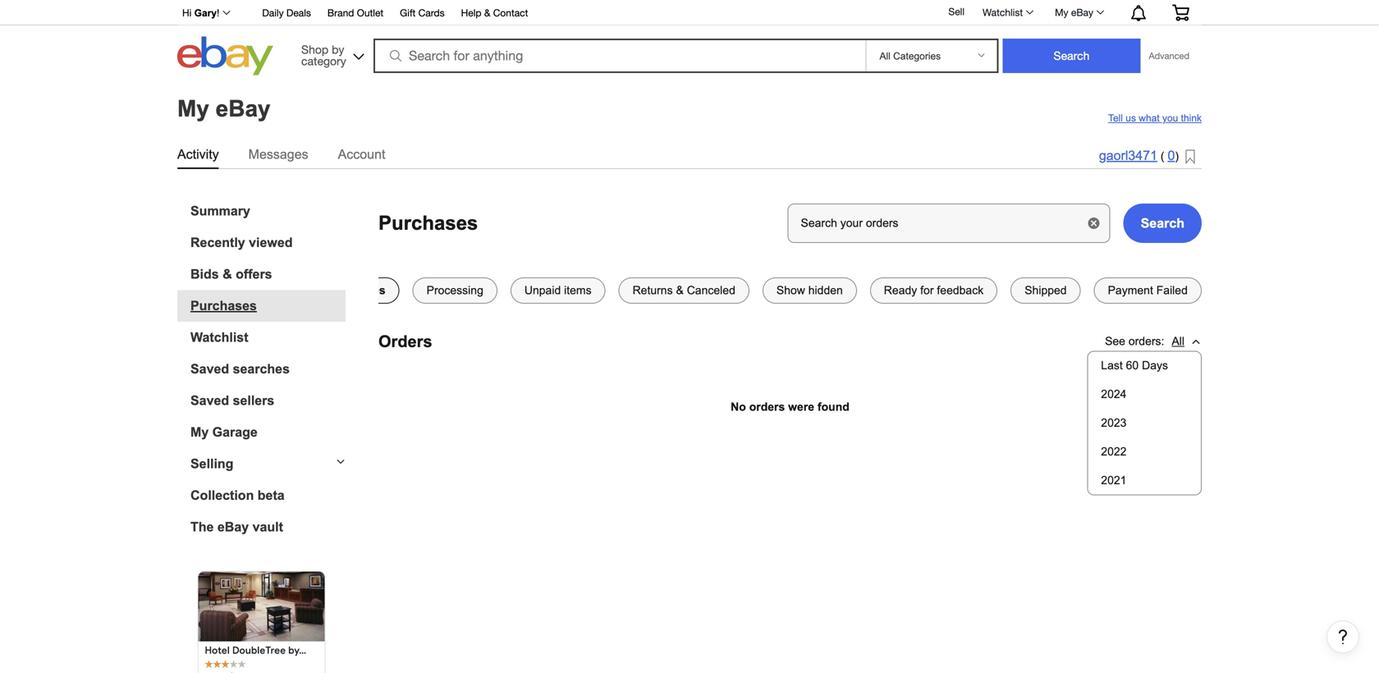 Task type: locate. For each thing, give the bounding box(es) containing it.
gift
[[400, 7, 416, 18]]

recently viewed
[[191, 235, 293, 250]]

None submit
[[1003, 39, 1141, 73]]

& for help
[[484, 7, 491, 18]]

2 vertical spatial my
[[191, 425, 209, 440]]

ebay for the ebay vault link
[[218, 520, 249, 535]]

1 horizontal spatial watchlist link
[[974, 2, 1041, 22]]

menu inside my ebay main content
[[1088, 352, 1201, 495]]

saved sellers link
[[191, 393, 346, 409]]

& right help
[[484, 7, 491, 18]]

messages link
[[249, 144, 308, 165]]

1 horizontal spatial my ebay
[[1055, 7, 1094, 18]]

us
[[1126, 113, 1136, 124]]

2 saved from the top
[[191, 393, 229, 408]]

watchlist
[[983, 7, 1023, 18], [191, 330, 248, 345]]

no orders were found
[[731, 401, 850, 413]]

ebay inside the account navigation
[[1072, 7, 1094, 18]]

menu
[[1088, 352, 1201, 495]]

0 horizontal spatial watchlist
[[191, 330, 248, 345]]

watchlist inside the account navigation
[[983, 7, 1023, 18]]

60
[[1126, 359, 1139, 372]]

saved
[[191, 362, 229, 377], [191, 393, 229, 408]]

None text field
[[788, 204, 1111, 243]]

watchlist up saved searches
[[191, 330, 248, 345]]

0 vertical spatial watchlist link
[[974, 2, 1041, 22]]

contact
[[493, 7, 528, 18]]

2021
[[1101, 474, 1127, 487]]

1 vertical spatial my ebay
[[177, 95, 271, 121]]

0 vertical spatial ebay
[[1072, 7, 1094, 18]]

summary
[[191, 204, 250, 218]]

saved up my garage
[[191, 393, 229, 408]]

bids & offers
[[191, 267, 272, 282]]

0 vertical spatial watchlist
[[983, 7, 1023, 18]]

1 horizontal spatial purchases
[[379, 212, 478, 234]]

1 vertical spatial watchlist link
[[191, 330, 346, 345]]

activity link
[[177, 144, 219, 165]]

my
[[1055, 7, 1069, 18], [177, 95, 209, 121], [191, 425, 209, 440]]

1 vertical spatial saved
[[191, 393, 229, 408]]

my for my ebay link
[[1055, 7, 1069, 18]]

no
[[731, 401, 746, 413]]

shop by category button
[[294, 37, 368, 72]]

1 saved from the top
[[191, 362, 229, 377]]

gift cards link
[[400, 5, 445, 23]]

ebay
[[1072, 7, 1094, 18], [216, 95, 271, 121], [218, 520, 249, 535]]

the ebay vault link
[[191, 520, 346, 535]]

selling
[[191, 457, 234, 471]]

0 vertical spatial purchases
[[379, 212, 478, 234]]

daily
[[262, 7, 284, 18]]

none text field inside my ebay main content
[[788, 204, 1111, 243]]

brand
[[328, 7, 354, 18]]

gaorl3471 link
[[1099, 148, 1158, 163]]

daily deals
[[262, 7, 311, 18]]

saved for saved searches
[[191, 362, 229, 377]]

sellers
[[233, 393, 275, 408]]

saved for saved sellers
[[191, 393, 229, 408]]

gift cards
[[400, 7, 445, 18]]

&
[[484, 7, 491, 18], [223, 267, 232, 282]]

0
[[1168, 148, 1175, 163]]

vault
[[253, 520, 283, 535]]

shop by category banner
[[173, 0, 1202, 80]]

were
[[788, 401, 815, 413]]

1 horizontal spatial &
[[484, 7, 491, 18]]

cards
[[418, 7, 445, 18]]

0 horizontal spatial &
[[223, 267, 232, 282]]

daily deals link
[[262, 5, 311, 23]]

1 horizontal spatial watchlist
[[983, 7, 1023, 18]]

beta
[[258, 488, 285, 503]]

none submit inside shop by category banner
[[1003, 39, 1141, 73]]

0 horizontal spatial purchases
[[191, 299, 257, 313]]

0 horizontal spatial my ebay
[[177, 95, 271, 121]]

advertisement element
[[196, 570, 327, 673]]

saved searches link
[[191, 362, 346, 377]]

found
[[818, 401, 850, 413]]

watchlist inside my ebay main content
[[191, 330, 248, 345]]

hi gary !
[[182, 7, 220, 18]]

0 vertical spatial my
[[1055, 7, 1069, 18]]

0 vertical spatial my ebay
[[1055, 7, 1094, 18]]

2 vertical spatial ebay
[[218, 520, 249, 535]]

purchases
[[379, 212, 478, 234], [191, 299, 257, 313]]

outlet
[[357, 7, 384, 18]]

orders:
[[1129, 335, 1165, 348]]

)
[[1175, 150, 1179, 163]]

watchlist link up saved searches link
[[191, 330, 346, 345]]

hi
[[182, 7, 192, 18]]

& inside help & contact link
[[484, 7, 491, 18]]

watchlist link
[[974, 2, 1041, 22], [191, 330, 346, 345]]

help & contact link
[[461, 5, 528, 23]]

my ebay inside main content
[[177, 95, 271, 121]]

what
[[1139, 113, 1160, 124]]

my ebay inside the account navigation
[[1055, 7, 1094, 18]]

deals
[[287, 7, 311, 18]]

my inside the account navigation
[[1055, 7, 1069, 18]]

shop by category
[[301, 43, 346, 68]]

tell us what you think link
[[1109, 113, 1202, 124]]

search
[[1141, 216, 1185, 231]]

messages
[[249, 147, 308, 162]]

1 vertical spatial purchases
[[191, 299, 257, 313]]

saved up saved sellers
[[191, 362, 229, 377]]

your shopping cart image
[[1172, 4, 1191, 21]]

my ebay
[[1055, 7, 1094, 18], [177, 95, 271, 121]]

make this page your my ebay homepage image
[[1186, 149, 1196, 165]]

offers
[[236, 267, 272, 282]]

account
[[338, 147, 385, 162]]

watchlist right sell link
[[983, 7, 1023, 18]]

menu containing last 60 days
[[1088, 352, 1201, 495]]

account link
[[338, 144, 385, 165]]

& right bids
[[223, 267, 232, 282]]

0 vertical spatial saved
[[191, 362, 229, 377]]

1 vertical spatial &
[[223, 267, 232, 282]]

0 vertical spatial &
[[484, 7, 491, 18]]

purchases link
[[191, 299, 346, 314]]

garage
[[212, 425, 258, 440]]

1 vertical spatial watchlist
[[191, 330, 248, 345]]

watchlist link right sell link
[[974, 2, 1041, 22]]

& inside the bids & offers link
[[223, 267, 232, 282]]



Task type: describe. For each thing, give the bounding box(es) containing it.
orders
[[750, 401, 785, 413]]

searches
[[233, 362, 290, 377]]

orders
[[379, 333, 432, 351]]

last 60 days
[[1101, 359, 1169, 372]]

gary
[[194, 7, 217, 18]]

brand outlet
[[328, 7, 384, 18]]

all
[[1172, 335, 1185, 348]]

collection beta link
[[191, 488, 346, 503]]

collection
[[191, 488, 254, 503]]

bids
[[191, 267, 219, 282]]

my ebay main content
[[7, 80, 1373, 673]]

category
[[301, 54, 346, 68]]

2024
[[1101, 388, 1127, 401]]

last
[[1101, 359, 1123, 372]]

tell us what you think
[[1109, 113, 1202, 124]]

see
[[1105, 335, 1126, 348]]

sell
[[949, 6, 965, 17]]

sell link
[[941, 6, 972, 17]]

my ebay link
[[1046, 2, 1112, 22]]

saved searches
[[191, 362, 290, 377]]

by
[[332, 43, 344, 56]]

2023
[[1101, 417, 1127, 429]]

shop
[[301, 43, 329, 56]]

my garage
[[191, 425, 258, 440]]

collection beta
[[191, 488, 285, 503]]

account navigation
[[173, 0, 1202, 25]]

viewed
[[249, 235, 293, 250]]

Search for anything text field
[[376, 40, 863, 71]]

bids & offers link
[[191, 267, 346, 282]]

1 vertical spatial my
[[177, 95, 209, 121]]

help & contact
[[461, 7, 528, 18]]

activity
[[177, 147, 219, 162]]

days
[[1142, 359, 1169, 372]]

see orders:
[[1105, 335, 1165, 348]]

gaorl3471 ( 0 )
[[1099, 148, 1179, 163]]

help, opens dialogs image
[[1335, 629, 1352, 645]]

summary link
[[191, 204, 346, 219]]

brand outlet link
[[328, 5, 384, 23]]

(
[[1161, 150, 1165, 163]]

advanced link
[[1141, 39, 1198, 72]]

the ebay vault
[[191, 520, 283, 535]]

help
[[461, 7, 482, 18]]

tell
[[1109, 113, 1123, 124]]

search button
[[1124, 204, 1202, 243]]

gaorl3471
[[1099, 148, 1158, 163]]

0 horizontal spatial watchlist link
[[191, 330, 346, 345]]

selling button
[[177, 457, 346, 472]]

my for the "my garage" link
[[191, 425, 209, 440]]

my garage link
[[191, 425, 346, 440]]

2022
[[1101, 446, 1127, 458]]

ebay for my ebay link
[[1072, 7, 1094, 18]]

!
[[217, 7, 220, 18]]

1 vertical spatial ebay
[[216, 95, 271, 121]]

saved sellers
[[191, 393, 275, 408]]

0 link
[[1168, 148, 1175, 163]]

think
[[1181, 113, 1202, 124]]

advanced
[[1149, 51, 1190, 61]]

you
[[1163, 113, 1179, 124]]

all button
[[1171, 325, 1202, 358]]

the
[[191, 520, 214, 535]]

& for bids
[[223, 267, 232, 282]]

recently viewed link
[[191, 235, 346, 250]]

recently
[[191, 235, 245, 250]]



Task type: vqa. For each thing, say whether or not it's contained in the screenshot.
$499.99 $559.99 | 11% off Free shipping
no



